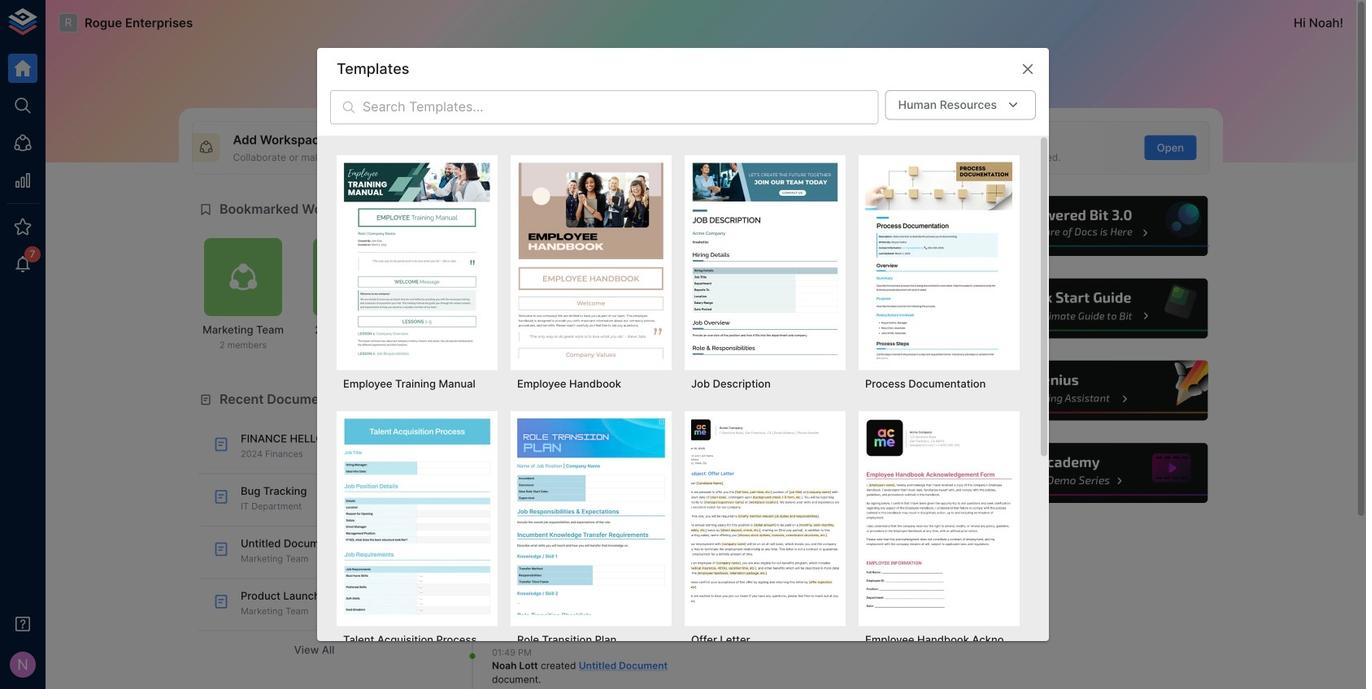 Task type: vqa. For each thing, say whether or not it's contained in the screenshot.
help IMAGE
yes



Task type: describe. For each thing, give the bounding box(es) containing it.
employee handbook acknowledgement form image
[[865, 418, 1013, 615]]

job description image
[[691, 162, 839, 359]]

employee handbook image
[[517, 162, 665, 359]]

role transition plan image
[[517, 418, 665, 615]]

2 help image from the top
[[965, 276, 1210, 341]]

3 help image from the top
[[965, 359, 1210, 423]]



Task type: locate. For each thing, give the bounding box(es) containing it.
dialog
[[317, 48, 1049, 690]]

4 help image from the top
[[965, 441, 1210, 506]]

1 help image from the top
[[965, 194, 1210, 259]]

process documentation image
[[865, 162, 1013, 359]]

employee training manual image
[[343, 162, 491, 359]]

offer letter image
[[691, 418, 839, 615]]

talent acquisition process image
[[343, 418, 491, 615]]

Search Templates... text field
[[363, 90, 879, 124]]

help image
[[965, 194, 1210, 259], [965, 276, 1210, 341], [965, 359, 1210, 423], [965, 441, 1210, 506]]



